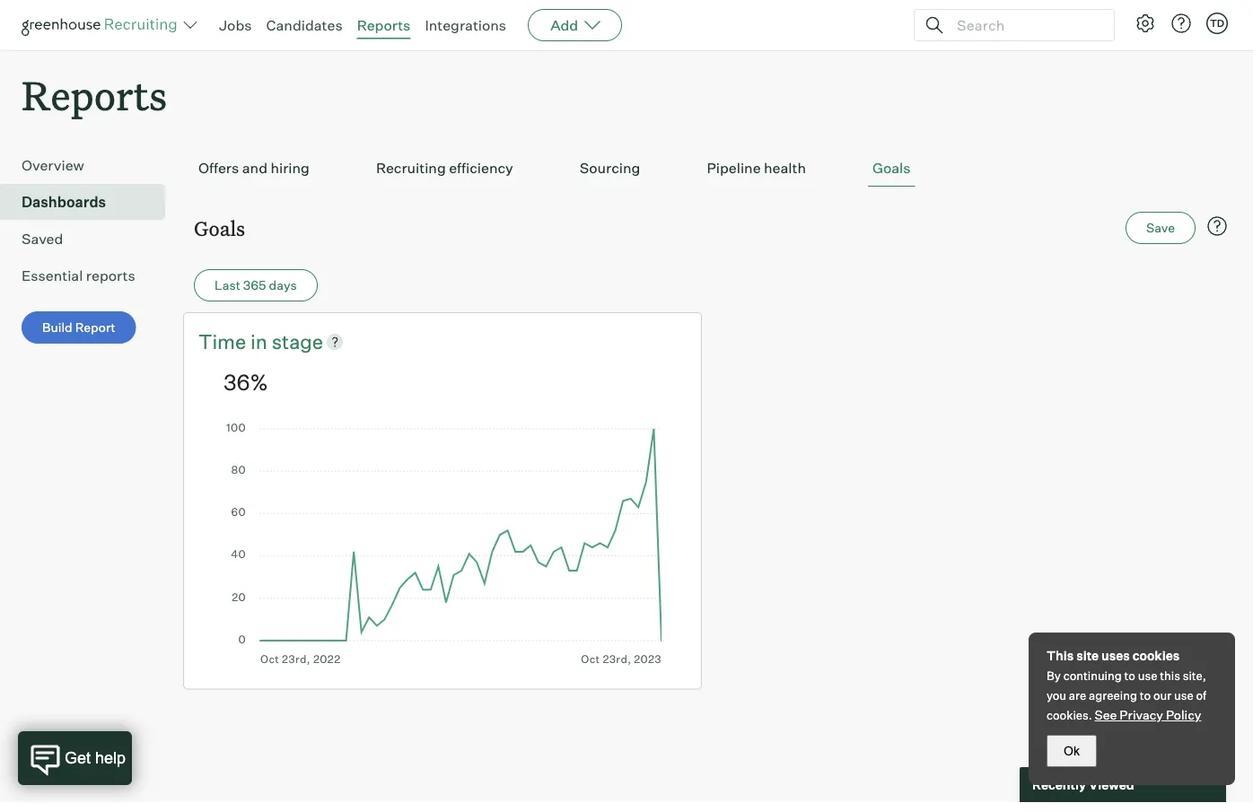 Task type: vqa. For each thing, say whether or not it's contained in the screenshot.
the Recruiting efficiency button
yes



Task type: locate. For each thing, give the bounding box(es) containing it.
dashboards link
[[22, 191, 158, 213]]

0 vertical spatial use
[[1138, 669, 1158, 683]]

see privacy policy link
[[1095, 707, 1202, 723]]

tab list containing offers and hiring
[[194, 150, 1232, 187]]

use down the cookies
[[1138, 669, 1158, 683]]

365
[[243, 278, 266, 293]]

in
[[251, 329, 268, 354]]

site
[[1077, 648, 1099, 664]]

add
[[550, 16, 578, 34]]

overview
[[22, 156, 84, 174]]

0 horizontal spatial goals
[[194, 215, 245, 241]]

stage link
[[272, 328, 323, 356]]

1 vertical spatial to
[[1140, 689, 1151, 703]]

sourcing button
[[575, 150, 645, 187]]

essential reports
[[22, 267, 135, 285]]

stage
[[272, 329, 323, 354]]

goals inside button
[[873, 159, 911, 177]]

to
[[1125, 669, 1136, 683], [1140, 689, 1151, 703]]

dashboards
[[22, 193, 106, 211]]

to left the "our"
[[1140, 689, 1151, 703]]

sourcing
[[580, 159, 641, 177]]

reports right candidates link
[[357, 16, 411, 34]]

our
[[1154, 689, 1172, 703]]

1 horizontal spatial use
[[1174, 689, 1194, 703]]

by
[[1047, 669, 1061, 683]]

build
[[42, 320, 72, 336]]

site,
[[1183, 669, 1207, 683]]

are
[[1069, 689, 1087, 703]]

reports link
[[357, 16, 411, 34]]

health
[[764, 159, 806, 177]]

add button
[[528, 9, 622, 41]]

by continuing to use this site, you are agreeing to our use of cookies.
[[1047, 669, 1207, 723]]

1 vertical spatial reports
[[22, 68, 167, 121]]

td
[[1210, 17, 1225, 29]]

to down uses
[[1125, 669, 1136, 683]]

0 vertical spatial goals
[[873, 159, 911, 177]]

0 vertical spatial to
[[1125, 669, 1136, 683]]

0 vertical spatial reports
[[357, 16, 411, 34]]

jobs link
[[219, 16, 252, 34]]

0 horizontal spatial reports
[[22, 68, 167, 121]]

tab list
[[194, 150, 1232, 187]]

1 vertical spatial goals
[[194, 215, 245, 241]]

privacy
[[1120, 707, 1163, 723]]

recruiting efficiency button
[[372, 150, 518, 187]]

reports down greenhouse recruiting image
[[22, 68, 167, 121]]

1 horizontal spatial reports
[[357, 16, 411, 34]]

efficiency
[[449, 159, 513, 177]]

report
[[75, 320, 116, 336]]

last 365 days button
[[194, 270, 318, 302]]

essential reports link
[[22, 265, 158, 287]]

use left of at the right
[[1174, 689, 1194, 703]]

days
[[269, 278, 297, 293]]

1 horizontal spatial goals
[[873, 159, 911, 177]]

reports
[[86, 267, 135, 285]]

goals button
[[868, 150, 915, 187]]

offers and hiring
[[198, 159, 310, 177]]

reports
[[357, 16, 411, 34], [22, 68, 167, 121]]

goals
[[873, 159, 911, 177], [194, 215, 245, 241]]

use
[[1138, 669, 1158, 683], [1174, 689, 1194, 703]]

viewed
[[1089, 778, 1134, 793]]

pipeline health
[[707, 159, 806, 177]]

recently viewed
[[1032, 778, 1134, 793]]

time link
[[198, 328, 251, 356]]

time
[[198, 329, 246, 354]]

pipeline health button
[[702, 150, 811, 187]]

this
[[1047, 648, 1074, 664]]



Task type: describe. For each thing, give the bounding box(es) containing it.
build report
[[42, 320, 116, 336]]

jobs
[[219, 16, 252, 34]]

configure image
[[1135, 13, 1156, 34]]

Search text field
[[953, 12, 1098, 38]]

offers
[[198, 159, 239, 177]]

integrations link
[[425, 16, 506, 34]]

hiring
[[271, 159, 310, 177]]

saved
[[22, 230, 63, 248]]

last 365 days
[[215, 278, 297, 293]]

faq image
[[1207, 216, 1228, 237]]

td button
[[1207, 13, 1228, 34]]

xychart image
[[224, 424, 662, 666]]

0 horizontal spatial to
[[1125, 669, 1136, 683]]

td button
[[1203, 9, 1232, 38]]

this
[[1160, 669, 1181, 683]]

36%
[[224, 369, 268, 395]]

ok button
[[1047, 735, 1097, 768]]

overview link
[[22, 155, 158, 176]]

see privacy policy
[[1095, 707, 1202, 723]]

essential
[[22, 267, 83, 285]]

candidates
[[266, 16, 343, 34]]

in link
[[251, 328, 272, 356]]

this site uses cookies
[[1047, 648, 1180, 664]]

greenhouse recruiting image
[[22, 14, 183, 36]]

and
[[242, 159, 268, 177]]

pipeline
[[707, 159, 761, 177]]

you
[[1047, 689, 1067, 703]]

of
[[1196, 689, 1207, 703]]

recruiting
[[376, 159, 446, 177]]

recruiting efficiency
[[376, 159, 513, 177]]

candidates link
[[266, 16, 343, 34]]

see
[[1095, 707, 1117, 723]]

build report button
[[22, 312, 136, 344]]

0 horizontal spatial use
[[1138, 669, 1158, 683]]

policy
[[1166, 707, 1202, 723]]

integrations
[[425, 16, 506, 34]]

save button
[[1126, 212, 1196, 244]]

offers and hiring button
[[194, 150, 314, 187]]

save
[[1147, 220, 1175, 236]]

saved link
[[22, 228, 158, 250]]

last
[[215, 278, 240, 293]]

time in
[[198, 329, 272, 354]]

cookies
[[1133, 648, 1180, 664]]

cookies.
[[1047, 708, 1092, 723]]

ok
[[1064, 744, 1080, 758]]

recently
[[1032, 778, 1086, 793]]

1 vertical spatial use
[[1174, 689, 1194, 703]]

agreeing
[[1089, 689, 1137, 703]]

uses
[[1102, 648, 1130, 664]]

1 horizontal spatial to
[[1140, 689, 1151, 703]]

continuing
[[1064, 669, 1122, 683]]



